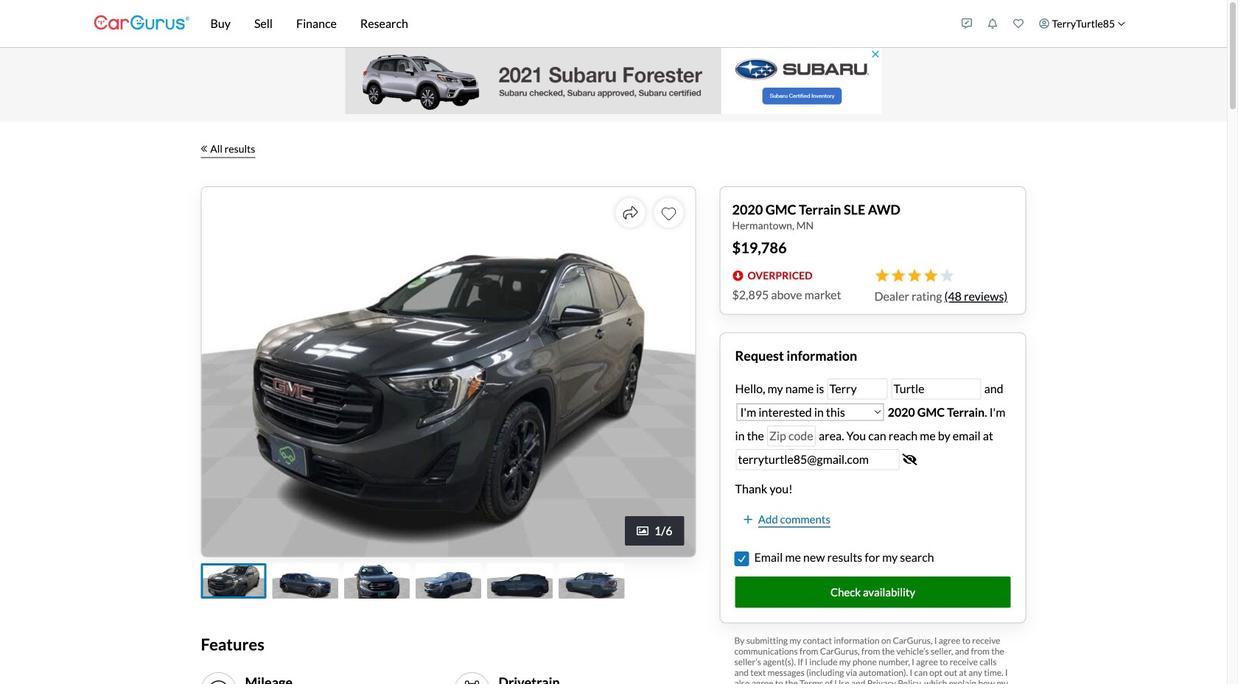 Task type: vqa. For each thing, say whether or not it's contained in the screenshot.
the top View financing options button's The View
no



Task type: describe. For each thing, give the bounding box(es) containing it.
Email address email field
[[737, 451, 899, 470]]

image image
[[637, 526, 649, 537]]

Zip code field
[[768, 427, 815, 446]]

view vehicle photo 1 image
[[201, 564, 267, 599]]

saved cars image
[[1014, 18, 1024, 29]]

First name field
[[828, 380, 887, 399]]

share image
[[623, 206, 638, 220]]

open notifications image
[[988, 18, 998, 29]]

add a car review image
[[962, 18, 972, 29]]

view vehicle photo 3 image
[[344, 564, 410, 599]]

chevron down image
[[1118, 20, 1126, 27]]

user icon image
[[1040, 18, 1050, 29]]

view vehicle photo 6 image
[[559, 564, 625, 599]]



Task type: locate. For each thing, give the bounding box(es) containing it.
view vehicle photo 5 image
[[487, 564, 553, 599]]

4 rating image
[[875, 269, 954, 284]]

menu
[[954, 3, 1134, 44]]

view vehicle photo 2 image
[[273, 564, 338, 599]]

plus image
[[744, 515, 753, 526]]

view vehicle photo 4 image
[[416, 564, 482, 599]]

chevron double left image
[[201, 145, 207, 153]]

menu item
[[1032, 3, 1134, 44]]

vehicle full photo image
[[202, 187, 696, 558]]

advertisement element
[[345, 48, 882, 114]]

menu bar
[[190, 0, 954, 47]]

drivetrain image
[[460, 680, 484, 685]]

None button
[[735, 553, 749, 566]]

Last name field
[[893, 380, 981, 399]]

mileage image
[[207, 680, 230, 685]]



